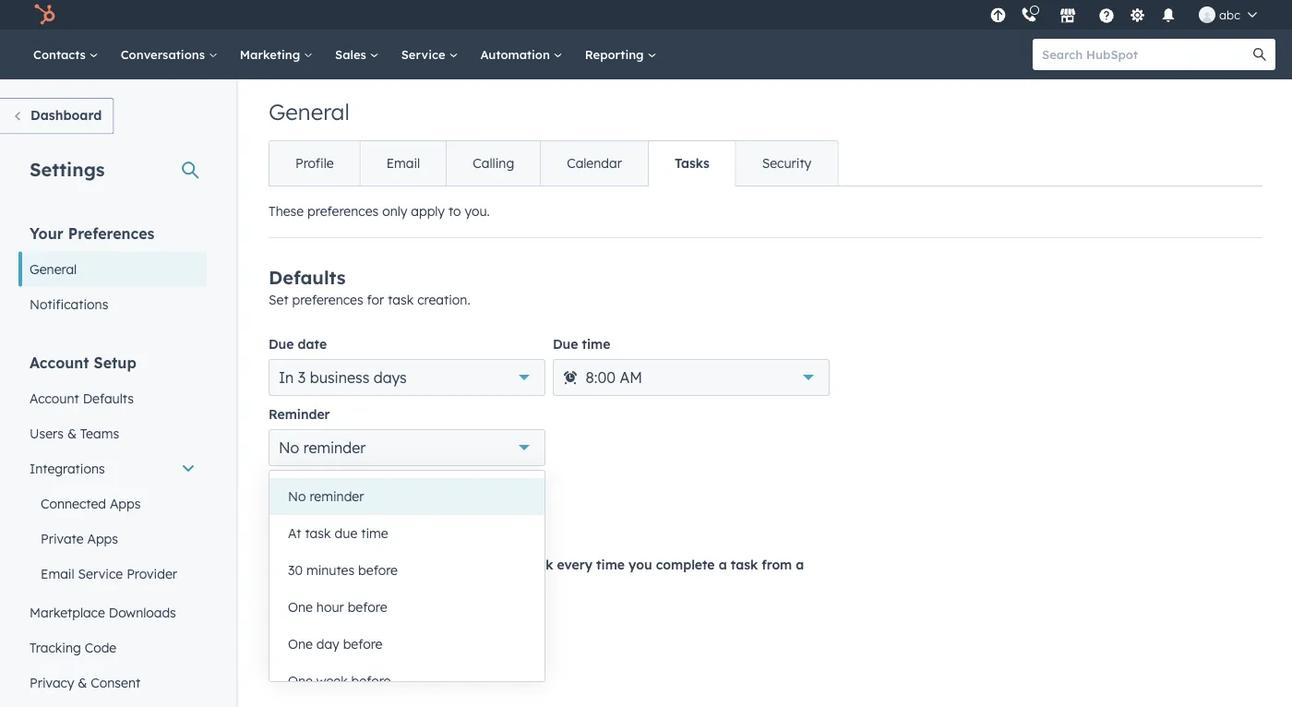 Task type: locate. For each thing, give the bounding box(es) containing it.
contacts
[[33, 47, 89, 62]]

tasks
[[366, 494, 414, 517]]

preferences inside defaults set preferences for task creation.
[[292, 292, 363, 308]]

every
[[557, 557, 593, 573]]

0 vertical spatial apps
[[110, 495, 141, 512]]

0 vertical spatial account
[[30, 353, 89, 372]]

0 vertical spatial defaults
[[269, 266, 346, 289]]

2 for from the top
[[367, 520, 384, 536]]

2 account from the top
[[30, 390, 79, 406]]

view
[[321, 579, 350, 595]]

defaults
[[269, 266, 346, 289], [83, 390, 134, 406]]

30
[[288, 562, 303, 578]]

setup
[[94, 353, 136, 372]]

task left from
[[731, 557, 758, 573]]

1 horizontal spatial a
[[719, 557, 727, 573]]

0 horizontal spatial general
[[30, 261, 77, 277]]

30 minutes before button
[[270, 552, 545, 589]]

defaults inside defaults set preferences for task creation.
[[269, 266, 346, 289]]

code
[[85, 639, 117, 656]]

2 horizontal spatial up
[[506, 557, 523, 573]]

1 vertical spatial defaults
[[83, 390, 134, 406]]

a left follow on the left bottom
[[452, 557, 461, 573]]

time right due
[[361, 525, 388, 542]]

up
[[336, 494, 360, 517], [429, 520, 444, 536], [506, 557, 523, 573]]

before down at task due time button at the bottom
[[358, 562, 398, 578]]

0 vertical spatial set
[[269, 292, 289, 308]]

2 vertical spatial time
[[597, 557, 625, 573]]

before right "day"
[[343, 636, 383, 652]]

at task due time button
[[270, 515, 545, 552]]

email up only
[[387, 155, 420, 171]]

for
[[367, 292, 384, 308], [367, 520, 384, 536]]

2 horizontal spatial a
[[796, 557, 804, 573]]

email for email
[[387, 155, 420, 171]]

reminder
[[269, 406, 330, 422]]

0 horizontal spatial email
[[41, 566, 74, 582]]

0 horizontal spatial due
[[269, 336, 294, 352]]

settings image
[[1130, 8, 1146, 24]]

email for email service provider
[[41, 566, 74, 582]]

dashboard
[[30, 107, 102, 123]]

list box
[[270, 471, 545, 700]]

a right from
[[796, 557, 804, 573]]

0 horizontal spatial up
[[336, 494, 360, 517]]

list box containing no reminder
[[270, 471, 545, 700]]

one inside button
[[288, 599, 313, 615]]

apps for private apps
[[87, 530, 118, 547]]

1 vertical spatial general
[[30, 261, 77, 277]]

before inside "button"
[[358, 562, 398, 578]]

a right the complete
[[719, 557, 727, 573]]

private apps
[[41, 530, 118, 547]]

0 vertical spatial one
[[288, 599, 313, 615]]

reminder
[[304, 439, 366, 457], [310, 488, 364, 505]]

one down "list"
[[288, 599, 313, 615]]

for down tasks on the left
[[367, 520, 384, 536]]

one left week
[[288, 673, 313, 689]]

your preferences element
[[18, 223, 207, 322]]

one left "day"
[[288, 636, 313, 652]]

to left the you.
[[449, 203, 461, 219]]

hubspot link
[[22, 4, 69, 26]]

navigation
[[269, 140, 839, 187]]

apps down integrations button
[[110, 495, 141, 512]]

to inside the "get prompted to create a follow up task every time you complete a task from a list view"
[[391, 557, 404, 573]]

before right week
[[351, 673, 391, 689]]

marketing
[[240, 47, 304, 62]]

no up at
[[288, 488, 306, 505]]

no reminder down reminder
[[279, 439, 366, 457]]

before inside button
[[351, 673, 391, 689]]

0 vertical spatial no
[[279, 439, 299, 457]]

connected apps
[[41, 495, 141, 512]]

reminder inside dropdown button
[[304, 439, 366, 457]]

1 vertical spatial to
[[391, 557, 404, 573]]

1 vertical spatial one
[[288, 636, 313, 652]]

preferences inside follow-up tasks set preferences for follow-up reminders.
[[292, 520, 363, 536]]

one inside 'button'
[[288, 636, 313, 652]]

1 vertical spatial up
[[429, 520, 444, 536]]

marketplace downloads link
[[18, 595, 207, 630]]

abc
[[1220, 7, 1241, 22]]

no reminder button
[[270, 478, 545, 515]]

0 horizontal spatial service
[[78, 566, 123, 582]]

preferences up date
[[292, 292, 363, 308]]

notifications button
[[1153, 0, 1185, 30]]

3 a from the left
[[796, 557, 804, 573]]

time left you
[[597, 557, 625, 573]]

due date
[[269, 336, 327, 352]]

2 set from the top
[[269, 520, 289, 536]]

0 vertical spatial for
[[367, 292, 384, 308]]

users & teams link
[[18, 416, 207, 451]]

your preferences
[[30, 224, 155, 242]]

1 vertical spatial set
[[269, 520, 289, 536]]

notifications link
[[18, 287, 207, 322]]

defaults up date
[[269, 266, 346, 289]]

reminders.
[[448, 520, 512, 536]]

to left create at the left of page
[[391, 557, 404, 573]]

one for one hour before
[[288, 599, 313, 615]]

apps up email service provider
[[87, 530, 118, 547]]

private apps link
[[18, 521, 207, 556]]

defaults up users & teams link
[[83, 390, 134, 406]]

&
[[67, 425, 77, 441], [78, 674, 87, 691]]

& right users
[[67, 425, 77, 441]]

2 one from the top
[[288, 636, 313, 652]]

due time
[[553, 336, 611, 352]]

1 due from the left
[[269, 336, 294, 352]]

before for one day before
[[343, 636, 383, 652]]

1 vertical spatial reminder
[[310, 488, 364, 505]]

reminder up at task due time
[[310, 488, 364, 505]]

create
[[408, 557, 448, 573]]

set up due date
[[269, 292, 289, 308]]

1 horizontal spatial up
[[429, 520, 444, 536]]

up up due
[[336, 494, 360, 517]]

automation link
[[469, 30, 574, 79]]

up up create at the left of page
[[429, 520, 444, 536]]

0 vertical spatial up
[[336, 494, 360, 517]]

0 vertical spatial reminder
[[304, 439, 366, 457]]

1 vertical spatial account
[[30, 390, 79, 406]]

1 horizontal spatial email
[[387, 155, 420, 171]]

account defaults link
[[18, 381, 207, 416]]

before right hour
[[348, 599, 387, 615]]

0 horizontal spatial &
[[67, 425, 77, 441]]

2 vertical spatial up
[[506, 557, 523, 573]]

security
[[762, 155, 812, 171]]

set down follow-
[[269, 520, 289, 536]]

one inside button
[[288, 673, 313, 689]]

time up 8:00
[[582, 336, 611, 352]]

get
[[298, 557, 321, 573]]

due
[[269, 336, 294, 352], [553, 336, 578, 352]]

0 vertical spatial general
[[269, 98, 350, 126]]

automation
[[480, 47, 554, 62]]

help image
[[1099, 8, 1115, 25]]

sales link
[[324, 30, 390, 79]]

general up profile
[[269, 98, 350, 126]]

1 for from the top
[[367, 292, 384, 308]]

service down private apps link
[[78, 566, 123, 582]]

you
[[629, 557, 652, 573]]

1 vertical spatial for
[[367, 520, 384, 536]]

preferences left only
[[308, 203, 379, 219]]

1 vertical spatial preferences
[[292, 292, 363, 308]]

no down reminder
[[279, 439, 299, 457]]

users & teams
[[30, 425, 119, 441]]

in 3 business days button
[[269, 359, 546, 396]]

0 vertical spatial to
[[449, 203, 461, 219]]

one day before button
[[270, 626, 545, 663]]

1 horizontal spatial &
[[78, 674, 87, 691]]

1 one from the top
[[288, 599, 313, 615]]

1 a from the left
[[452, 557, 461, 573]]

0 vertical spatial email
[[387, 155, 420, 171]]

1 vertical spatial no
[[288, 488, 306, 505]]

1 vertical spatial apps
[[87, 530, 118, 547]]

task left creation.
[[388, 292, 414, 308]]

& right the privacy
[[78, 674, 87, 691]]

preferences
[[308, 203, 379, 219], [292, 292, 363, 308], [292, 520, 363, 536]]

1 vertical spatial &
[[78, 674, 87, 691]]

marketing link
[[229, 30, 324, 79]]

0 horizontal spatial to
[[391, 557, 404, 573]]

search button
[[1245, 39, 1276, 70]]

for left creation.
[[367, 292, 384, 308]]

2 due from the left
[[553, 336, 578, 352]]

users
[[30, 425, 64, 441]]

task inside button
[[305, 525, 331, 542]]

email
[[387, 155, 420, 171], [41, 566, 74, 582]]

0 vertical spatial no reminder
[[279, 439, 366, 457]]

service inside email service provider link
[[78, 566, 123, 582]]

0 horizontal spatial a
[[452, 557, 461, 573]]

1 vertical spatial service
[[78, 566, 123, 582]]

before inside 'button'
[[343, 636, 383, 652]]

reporting
[[585, 47, 648, 62]]

no reminder
[[279, 439, 366, 457], [288, 488, 364, 505]]

no inside button
[[288, 488, 306, 505]]

0 vertical spatial preferences
[[308, 203, 379, 219]]

email inside the account setup element
[[41, 566, 74, 582]]

to
[[449, 203, 461, 219], [391, 557, 404, 573]]

service right the sales link
[[401, 47, 449, 62]]

for inside follow-up tasks set preferences for follow-up reminders.
[[367, 520, 384, 536]]

3 one from the top
[[288, 673, 313, 689]]

1 horizontal spatial to
[[449, 203, 461, 219]]

search image
[[1254, 48, 1267, 61]]

account up account defaults
[[30, 353, 89, 372]]

navigation containing profile
[[269, 140, 839, 187]]

account up users
[[30, 390, 79, 406]]

0 vertical spatial service
[[401, 47, 449, 62]]

general down your
[[30, 261, 77, 277]]

1 vertical spatial time
[[361, 525, 388, 542]]

1 horizontal spatial defaults
[[269, 266, 346, 289]]

get prompted to create a follow up task every time you complete a task from a list view
[[298, 557, 804, 595]]

provider
[[127, 566, 177, 582]]

1 horizontal spatial due
[[553, 336, 578, 352]]

task right at
[[305, 525, 331, 542]]

upgrade link
[[987, 5, 1010, 24]]

complete
[[656, 557, 715, 573]]

preferences down follow-
[[292, 520, 363, 536]]

teams
[[80, 425, 119, 441]]

email link
[[360, 141, 446, 186]]

up right follow on the left bottom
[[506, 557, 523, 573]]

a
[[452, 557, 461, 573], [719, 557, 727, 573], [796, 557, 804, 573]]

email down private
[[41, 566, 74, 582]]

1 horizontal spatial service
[[401, 47, 449, 62]]

from
[[762, 557, 792, 573]]

no
[[279, 439, 299, 457], [288, 488, 306, 505]]

private
[[41, 530, 84, 547]]

8:00 am
[[586, 368, 643, 387]]

0 horizontal spatial defaults
[[83, 390, 134, 406]]

before for 30 minutes before
[[358, 562, 398, 578]]

1 account from the top
[[30, 353, 89, 372]]

2 vertical spatial one
[[288, 673, 313, 689]]

before inside button
[[348, 599, 387, 615]]

no reminder up at task due time
[[288, 488, 364, 505]]

no reminder button
[[269, 429, 546, 466]]

account
[[30, 353, 89, 372], [30, 390, 79, 406]]

1 vertical spatial no reminder
[[288, 488, 364, 505]]

no reminder inside dropdown button
[[279, 439, 366, 457]]

2 vertical spatial preferences
[[292, 520, 363, 536]]

reminder down reminder
[[304, 439, 366, 457]]

one for one week before
[[288, 673, 313, 689]]

task inside defaults set preferences for task creation.
[[388, 292, 414, 308]]

1 vertical spatial email
[[41, 566, 74, 582]]

marketplace
[[30, 604, 105, 620]]

1 set from the top
[[269, 292, 289, 308]]

0 vertical spatial &
[[67, 425, 77, 441]]



Task type: vqa. For each thing, say whether or not it's contained in the screenshot.
up to the middle
yes



Task type: describe. For each thing, give the bounding box(es) containing it.
dashboard link
[[0, 98, 114, 134]]

up inside the "get prompted to create a follow up task every time you complete a task from a list view"
[[506, 557, 523, 573]]

consent
[[91, 674, 140, 691]]

follow-up tasks set preferences for follow-up reminders.
[[269, 494, 512, 536]]

prompted
[[325, 557, 387, 573]]

help button
[[1091, 0, 1123, 30]]

& for users
[[67, 425, 77, 441]]

hour
[[317, 599, 344, 615]]

abc menu
[[985, 0, 1270, 30]]

calling icon image
[[1021, 7, 1038, 24]]

set inside defaults set preferences for task creation.
[[269, 292, 289, 308]]

marketplaces button
[[1049, 0, 1088, 30]]

connected
[[41, 495, 106, 512]]

3
[[298, 368, 306, 387]]

task left every
[[526, 557, 553, 573]]

for inside defaults set preferences for task creation.
[[367, 292, 384, 308]]

due for due date
[[269, 336, 294, 352]]

one week before
[[288, 673, 391, 689]]

these preferences only apply to you.
[[269, 203, 490, 219]]

email service provider link
[[18, 556, 207, 591]]

date
[[298, 336, 327, 352]]

2 a from the left
[[719, 557, 727, 573]]

marketplace downloads
[[30, 604, 176, 620]]

days
[[374, 368, 407, 387]]

am
[[620, 368, 643, 387]]

time inside the "get prompted to create a follow up task every time you complete a task from a list view"
[[597, 557, 625, 573]]

notifications image
[[1161, 8, 1177, 25]]

integrations button
[[18, 451, 207, 486]]

calling
[[473, 155, 514, 171]]

abc button
[[1188, 0, 1269, 30]]

creation.
[[417, 292, 471, 308]]

settings
[[30, 157, 105, 181]]

one for one day before
[[288, 636, 313, 652]]

in 3 business days
[[279, 368, 407, 387]]

notifications
[[30, 296, 108, 312]]

before for one week before
[[351, 673, 391, 689]]

defaults inside the account setup element
[[83, 390, 134, 406]]

downloads
[[109, 604, 176, 620]]

marketplaces image
[[1060, 8, 1077, 25]]

day
[[317, 636, 340, 652]]

no inside dropdown button
[[279, 439, 299, 457]]

account defaults
[[30, 390, 134, 406]]

1 horizontal spatial general
[[269, 98, 350, 126]]

tasks link
[[648, 141, 736, 186]]

only
[[382, 203, 407, 219]]

account for account setup
[[30, 353, 89, 372]]

set inside follow-up tasks set preferences for follow-up reminders.
[[269, 520, 289, 536]]

reminder inside button
[[310, 488, 364, 505]]

apps for connected apps
[[110, 495, 141, 512]]

hubspot image
[[33, 4, 55, 26]]

0 vertical spatial time
[[582, 336, 611, 352]]

before for one hour before
[[348, 599, 387, 615]]

tasks
[[675, 155, 710, 171]]

list
[[298, 579, 317, 595]]

due for due time
[[553, 336, 578, 352]]

privacy
[[30, 674, 74, 691]]

profile
[[295, 155, 334, 171]]

8:00 am button
[[553, 359, 830, 396]]

conversations link
[[110, 30, 229, 79]]

account setup element
[[18, 352, 207, 707]]

email service provider
[[41, 566, 177, 582]]

minutes
[[306, 562, 355, 578]]

profile link
[[270, 141, 360, 186]]

connected apps link
[[18, 486, 207, 521]]

in
[[279, 368, 294, 387]]

time inside at task due time button
[[361, 525, 388, 542]]

reporting link
[[574, 30, 668, 79]]

tracking
[[30, 639, 81, 656]]

settings link
[[1126, 5, 1150, 24]]

30 minutes before
[[288, 562, 398, 578]]

8:00
[[586, 368, 616, 387]]

calendar link
[[540, 141, 648, 186]]

one week before button
[[270, 663, 545, 700]]

calendar
[[567, 155, 622, 171]]

account for account defaults
[[30, 390, 79, 406]]

general inside the your preferences element
[[30, 261, 77, 277]]

at task due time
[[288, 525, 388, 542]]

gary orlando image
[[1199, 6, 1216, 23]]

one hour before button
[[270, 589, 545, 626]]

account setup
[[30, 353, 136, 372]]

security link
[[736, 141, 838, 186]]

tracking code
[[30, 639, 117, 656]]

these
[[269, 203, 304, 219]]

upgrade image
[[990, 8, 1007, 24]]

privacy & consent link
[[18, 665, 207, 700]]

& for privacy
[[78, 674, 87, 691]]

apply
[[411, 203, 445, 219]]

calling link
[[446, 141, 540, 186]]

service inside service link
[[401, 47, 449, 62]]

one hour before
[[288, 599, 387, 615]]

Search HubSpot search field
[[1033, 39, 1259, 70]]

service link
[[390, 30, 469, 79]]

no reminder inside button
[[288, 488, 364, 505]]

conversations
[[121, 47, 208, 62]]



